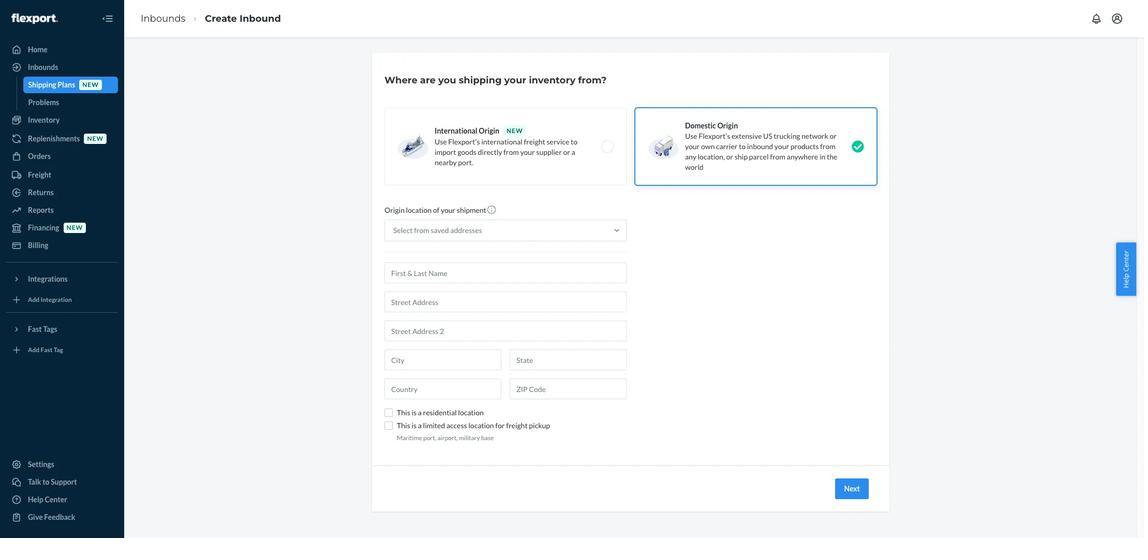 Task type: vqa. For each thing, say whether or not it's contained in the screenshot.
'Center' within Help Center link
yes



Task type: locate. For each thing, give the bounding box(es) containing it.
0 horizontal spatial to
[[43, 477, 49, 486]]

inbounds
[[141, 13, 186, 24], [28, 63, 58, 71]]

2 horizontal spatial origin
[[718, 121, 738, 130]]

trucking
[[774, 132, 801, 140]]

1 horizontal spatial help center
[[1122, 250, 1132, 288]]

add fast tag
[[28, 346, 63, 354]]

0 vertical spatial this
[[397, 408, 410, 417]]

origin
[[718, 121, 738, 130], [479, 126, 500, 135], [385, 206, 405, 214]]

0 vertical spatial fast
[[28, 325, 42, 333]]

create
[[205, 13, 237, 24]]

for
[[496, 421, 505, 430]]

None checkbox
[[385, 409, 393, 417], [385, 421, 393, 430], [385, 409, 393, 417], [385, 421, 393, 430]]

2 this from the top
[[397, 421, 410, 430]]

returns
[[28, 188, 54, 197]]

this is a residential location
[[397, 408, 484, 417]]

from?
[[579, 75, 607, 86]]

open notifications image
[[1091, 12, 1103, 25]]

State text field
[[510, 350, 627, 370]]

origin location of your shipment
[[385, 206, 487, 214]]

0 vertical spatial freight
[[524, 137, 546, 146]]

to up ship
[[739, 142, 746, 151]]

1 vertical spatial help center
[[28, 495, 67, 504]]

location up base
[[469, 421, 494, 430]]

your inside use flexport's international freight service to import goods directly from your supplier or a nearby port.
[[521, 148, 535, 156]]

returns link
[[6, 184, 118, 201]]

or down service
[[564, 148, 571, 156]]

or down carrier
[[727, 152, 734, 161]]

1 add from the top
[[28, 296, 39, 304]]

is for residential
[[412, 408, 417, 417]]

to right talk
[[43, 477, 49, 486]]

2 horizontal spatial to
[[739, 142, 746, 151]]

use inside domestic origin use flexport's extensive us trucking network or your own carrier to inbound your products from any location, or ship parcel from anywhere in the world
[[686, 132, 698, 140]]

to inside domestic origin use flexport's extensive us trucking network or your own carrier to inbound your products from any location, or ship parcel from anywhere in the world
[[739, 142, 746, 151]]

0 vertical spatial a
[[572, 148, 576, 156]]

use up import
[[435, 137, 447, 146]]

military
[[459, 434, 480, 442]]

a left the limited
[[418, 421, 422, 430]]

a left residential
[[418, 408, 422, 417]]

fast left 'tag'
[[41, 346, 53, 354]]

is
[[412, 408, 417, 417], [412, 421, 417, 430]]

world
[[686, 163, 704, 171]]

from left saved
[[414, 226, 430, 235]]

fast tags
[[28, 325, 57, 333]]

select from saved addresses
[[394, 226, 482, 235]]

1 vertical spatial add
[[28, 346, 39, 354]]

tags
[[43, 325, 57, 333]]

or right network
[[830, 132, 837, 140]]

a for this is a residential location
[[418, 408, 422, 417]]

any
[[686, 152, 697, 161]]

1 vertical spatial this
[[397, 421, 410, 430]]

settings link
[[6, 456, 118, 473]]

check circle image
[[852, 140, 865, 153]]

new
[[82, 81, 99, 89], [507, 127, 523, 135], [87, 135, 104, 143], [67, 224, 83, 232]]

origin up select at the left top
[[385, 206, 405, 214]]

new right plans
[[82, 81, 99, 89]]

1 horizontal spatial to
[[571, 137, 578, 146]]

use
[[686, 132, 698, 140], [435, 137, 447, 146]]

origin up flexport's
[[718, 121, 738, 130]]

0 vertical spatial help
[[1122, 273, 1132, 288]]

fast inside add fast tag link
[[41, 346, 53, 354]]

1 vertical spatial a
[[418, 408, 422, 417]]

location
[[406, 206, 432, 214], [458, 408, 484, 417], [469, 421, 494, 430]]

1 this from the top
[[397, 408, 410, 417]]

origin inside domestic origin use flexport's extensive us trucking network or your own carrier to inbound your products from any location, or ship parcel from anywhere in the world
[[718, 121, 738, 130]]

1 horizontal spatial use
[[686, 132, 698, 140]]

0 vertical spatial help center
[[1122, 250, 1132, 288]]

import
[[435, 148, 456, 156]]

0 vertical spatial center
[[1122, 250, 1132, 271]]

your left supplier
[[521, 148, 535, 156]]

1 vertical spatial is
[[412, 421, 417, 430]]

inventory
[[28, 115, 60, 124]]

add down the "fast tags"
[[28, 346, 39, 354]]

1 vertical spatial location
[[458, 408, 484, 417]]

2 add from the top
[[28, 346, 39, 354]]

pickup
[[529, 421, 550, 430]]

Country text field
[[385, 379, 502, 399]]

us
[[764, 132, 773, 140]]

create inbound
[[205, 13, 281, 24]]

give feedback
[[28, 513, 75, 521]]

origin up international
[[479, 126, 500, 135]]

inbounds inside breadcrumbs navigation
[[141, 13, 186, 24]]

fast left tags
[[28, 325, 42, 333]]

new up international
[[507, 127, 523, 135]]

0 horizontal spatial help
[[28, 495, 43, 504]]

help center link
[[6, 491, 118, 508]]

replenishments
[[28, 134, 80, 143]]

this for this is a limited access location for freight pickup
[[397, 421, 410, 430]]

goods
[[458, 148, 477, 156]]

center inside button
[[1122, 250, 1132, 271]]

freight up supplier
[[524, 137, 546, 146]]

0 horizontal spatial center
[[45, 495, 67, 504]]

port,
[[424, 434, 437, 442]]

2 is from the top
[[412, 421, 417, 430]]

0 vertical spatial inbounds link
[[141, 13, 186, 24]]

0 horizontal spatial inbounds
[[28, 63, 58, 71]]

0 vertical spatial inbounds
[[141, 13, 186, 24]]

1 horizontal spatial inbounds link
[[141, 13, 186, 24]]

0 vertical spatial is
[[412, 408, 417, 417]]

a
[[572, 148, 576, 156], [418, 408, 422, 417], [418, 421, 422, 430]]

saved
[[431, 226, 449, 235]]

add integration
[[28, 296, 72, 304]]

new for replenishments
[[87, 135, 104, 143]]

1 horizontal spatial help
[[1122, 273, 1132, 288]]

help inside button
[[1122, 273, 1132, 288]]

1 vertical spatial inbounds link
[[6, 59, 118, 76]]

your
[[505, 75, 527, 86], [686, 142, 700, 151], [775, 142, 790, 151], [521, 148, 535, 156], [441, 206, 456, 214]]

use down domestic
[[686, 132, 698, 140]]

next button
[[836, 479, 869, 499]]

maritime port, airport, military base
[[397, 434, 494, 442]]

1 horizontal spatial center
[[1122, 250, 1132, 271]]

add
[[28, 296, 39, 304], [28, 346, 39, 354]]

origin for international
[[479, 126, 500, 135]]

parcel
[[750, 152, 769, 161]]

1 is from the top
[[412, 408, 417, 417]]

home
[[28, 45, 48, 54]]

breadcrumbs navigation
[[133, 3, 289, 34]]

is for limited
[[412, 421, 417, 430]]

limited
[[423, 421, 445, 430]]

1 vertical spatial center
[[45, 495, 67, 504]]

this for this is a residential location
[[397, 408, 410, 417]]

freight inside use flexport's international freight service to import goods directly from your supplier or a nearby port.
[[524, 137, 546, 146]]

1 horizontal spatial inbounds
[[141, 13, 186, 24]]

help center inside button
[[1122, 250, 1132, 288]]

a for this is a limited access location for freight pickup
[[418, 421, 422, 430]]

0 horizontal spatial or
[[564, 148, 571, 156]]

your right "of"
[[441, 206, 456, 214]]

1 horizontal spatial origin
[[479, 126, 500, 135]]

freight right for at left
[[507, 421, 528, 430]]

new up orders link
[[87, 135, 104, 143]]

City text field
[[385, 350, 502, 370]]

flexport logo image
[[11, 13, 58, 24]]

0 horizontal spatial use
[[435, 137, 447, 146]]

2 vertical spatial location
[[469, 421, 494, 430]]

inbounds link
[[141, 13, 186, 24], [6, 59, 118, 76]]

the
[[827, 152, 838, 161]]

inbound
[[748, 142, 774, 151]]

new down reports link
[[67, 224, 83, 232]]

are
[[420, 75, 436, 86]]

location left "of"
[[406, 206, 432, 214]]

1 vertical spatial freight
[[507, 421, 528, 430]]

freight
[[524, 137, 546, 146], [507, 421, 528, 430]]

a right supplier
[[572, 148, 576, 156]]

from
[[821, 142, 836, 151], [504, 148, 519, 156], [771, 152, 786, 161], [414, 226, 430, 235]]

anywhere
[[787, 152, 819, 161]]

center
[[1122, 250, 1132, 271], [45, 495, 67, 504]]

location,
[[698, 152, 725, 161]]

new for financing
[[67, 224, 83, 232]]

talk to support button
[[6, 474, 118, 490]]

1 vertical spatial fast
[[41, 346, 53, 354]]

to right service
[[571, 137, 578, 146]]

add left integration
[[28, 296, 39, 304]]

0 horizontal spatial origin
[[385, 206, 405, 214]]

fast inside the fast tags dropdown button
[[28, 325, 42, 333]]

residential
[[423, 408, 457, 417]]

location up this is a limited access location for freight pickup
[[458, 408, 484, 417]]

to
[[571, 137, 578, 146], [739, 142, 746, 151], [43, 477, 49, 486]]

help center
[[1122, 250, 1132, 288], [28, 495, 67, 504]]

2 vertical spatial a
[[418, 421, 422, 430]]

0 vertical spatial add
[[28, 296, 39, 304]]

from down international
[[504, 148, 519, 156]]

feedback
[[44, 513, 75, 521]]

home link
[[6, 41, 118, 58]]

help
[[1122, 273, 1132, 288], [28, 495, 43, 504]]



Task type: describe. For each thing, give the bounding box(es) containing it.
support
[[51, 477, 77, 486]]

reports
[[28, 206, 54, 214]]

domestic origin use flexport's extensive us trucking network or your own carrier to inbound your products from any location, or ship parcel from anywhere in the world
[[686, 121, 838, 171]]

1 vertical spatial help
[[28, 495, 43, 504]]

talk
[[28, 477, 41, 486]]

reports link
[[6, 202, 118, 219]]

billing link
[[6, 237, 118, 254]]

flexport's
[[699, 132, 731, 140]]

extensive
[[732, 132, 762, 140]]

add fast tag link
[[6, 342, 118, 358]]

plans
[[58, 80, 75, 89]]

open account menu image
[[1112, 12, 1124, 25]]

integration
[[41, 296, 72, 304]]

problems
[[28, 98, 59, 107]]

to inside button
[[43, 477, 49, 486]]

Street Address 2 text field
[[385, 321, 627, 341]]

create inbound link
[[205, 13, 281, 24]]

settings
[[28, 460, 54, 469]]

talk to support
[[28, 477, 77, 486]]

new for international origin
[[507, 127, 523, 135]]

or inside use flexport's international freight service to import goods directly from your supplier or a nearby port.
[[564, 148, 571, 156]]

supplier
[[537, 148, 562, 156]]

where
[[385, 75, 418, 86]]

billing
[[28, 241, 48, 250]]

freight
[[28, 170, 51, 179]]

give feedback button
[[6, 509, 118, 526]]

1 horizontal spatial or
[[727, 152, 734, 161]]

1 vertical spatial inbounds
[[28, 63, 58, 71]]

this is a limited access location for freight pickup
[[397, 421, 550, 430]]

inventory link
[[6, 112, 118, 128]]

from inside use flexport's international freight service to import goods directly from your supplier or a nearby port.
[[504, 148, 519, 156]]

you
[[439, 75, 457, 86]]

origin for domestic
[[718, 121, 738, 130]]

use flexport's international freight service to import goods directly from your supplier or a nearby port.
[[435, 137, 578, 167]]

shipment
[[457, 206, 487, 214]]

products
[[791, 142, 819, 151]]

of
[[433, 206, 440, 214]]

base
[[481, 434, 494, 442]]

from up the
[[821, 142, 836, 151]]

add for add fast tag
[[28, 346, 39, 354]]

international
[[435, 126, 478, 135]]

international origin
[[435, 126, 500, 135]]

orders
[[28, 152, 51, 161]]

0 horizontal spatial inbounds link
[[6, 59, 118, 76]]

2 horizontal spatial or
[[830, 132, 837, 140]]

fast tags button
[[6, 321, 118, 338]]

orders link
[[6, 148, 118, 165]]

inbounds link inside breadcrumbs navigation
[[141, 13, 186, 24]]

directly
[[478, 148, 502, 156]]

network
[[802, 132, 829, 140]]

add integration link
[[6, 292, 118, 308]]

Street Address text field
[[385, 292, 627, 312]]

tag
[[54, 346, 63, 354]]

close navigation image
[[101, 12, 114, 25]]

flexport's
[[449, 137, 480, 146]]

international
[[482, 137, 523, 146]]

First & Last Name text field
[[385, 263, 627, 283]]

airport,
[[438, 434, 458, 442]]

a inside use flexport's international freight service to import goods directly from your supplier or a nearby port.
[[572, 148, 576, 156]]

own
[[702, 142, 715, 151]]

your down trucking
[[775, 142, 790, 151]]

problems link
[[23, 94, 118, 111]]

inbound
[[240, 13, 281, 24]]

0 vertical spatial location
[[406, 206, 432, 214]]

next
[[845, 484, 861, 493]]

0 horizontal spatial help center
[[28, 495, 67, 504]]

ship
[[735, 152, 748, 161]]

give
[[28, 513, 43, 521]]

shipping
[[28, 80, 56, 89]]

integrations button
[[6, 271, 118, 287]]

to inside use flexport's international freight service to import goods directly from your supplier or a nearby port.
[[571, 137, 578, 146]]

nearby
[[435, 158, 457, 167]]

help center button
[[1117, 242, 1137, 296]]

new for shipping plans
[[82, 81, 99, 89]]

where are you shipping your inventory from?
[[385, 75, 607, 86]]

your right shipping
[[505, 75, 527, 86]]

addresses
[[451, 226, 482, 235]]

inventory
[[529, 75, 576, 86]]

access
[[447, 421, 467, 430]]

service
[[547, 137, 570, 146]]

shipping plans
[[28, 80, 75, 89]]

ZIP Code text field
[[510, 379, 627, 399]]

freight link
[[6, 167, 118, 183]]

use inside use flexport's international freight service to import goods directly from your supplier or a nearby port.
[[435, 137, 447, 146]]

integrations
[[28, 274, 68, 283]]

select
[[394, 226, 413, 235]]

port.
[[458, 158, 474, 167]]

your up any
[[686, 142, 700, 151]]

from right parcel
[[771, 152, 786, 161]]

carrier
[[717, 142, 738, 151]]

domestic
[[686, 121, 716, 130]]

add for add integration
[[28, 296, 39, 304]]

financing
[[28, 223, 59, 232]]

maritime
[[397, 434, 422, 442]]

in
[[820, 152, 826, 161]]



